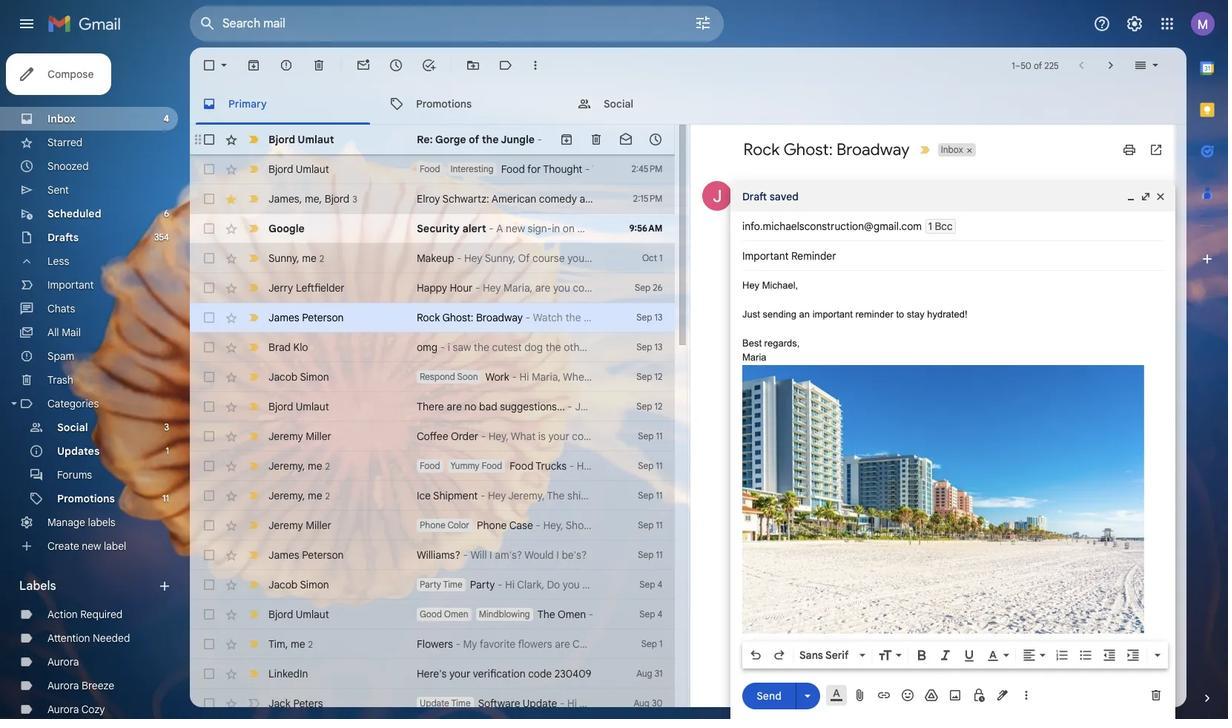 Task type: locate. For each thing, give the bounding box(es) containing it.
to right coming
[[611, 281, 620, 295]]

aurora for aurora cozy
[[47, 703, 79, 716]]

0 vertical spatial inbox
[[47, 112, 76, 125]]

time for party
[[443, 579, 463, 590]]

Subject field
[[743, 248, 1164, 263]]

time inside party time party -
[[443, 579, 463, 590]]

important mainly because you often read messages with this label. switch
[[246, 191, 261, 206]]

1 vertical spatial sep 12
[[637, 401, 663, 412]]

row up 'williams?'
[[190, 511, 675, 540]]

sending
[[763, 308, 797, 319]]

time left "software"
[[452, 698, 471, 709]]

2 sep 4 from the top
[[640, 608, 663, 620]]

2 miller from the top
[[306, 519, 332, 532]]

to up 'watch'
[[744, 197, 752, 209]]

0 vertical spatial broadway
[[837, 140, 910, 160]]

more formatting options image
[[1151, 648, 1166, 663]]

saw
[[453, 341, 471, 354]]

1 vertical spatial are
[[447, 400, 462, 413]]

1 vertical spatial promotions
[[57, 492, 115, 505]]

day
[[592, 341, 609, 354]]

9 important according to google magic. switch from the top
[[246, 429, 261, 444]]

14 row from the top
[[190, 511, 675, 540]]

1 vertical spatial simon
[[300, 578, 329, 591]]

software
[[478, 697, 521, 710]]

aug left 30
[[634, 698, 650, 709]]

- right hour at the left top of page
[[476, 281, 480, 295]]

toggle split pane mode image
[[1134, 58, 1149, 73]]

1 sep 11 from the top
[[638, 430, 663, 442]]

19 row from the top
[[190, 659, 675, 689]]

2 happy from the left
[[623, 281, 653, 295]]

inbox inside labels navigation
[[47, 112, 76, 125]]

row up coffee
[[190, 392, 675, 421]]

time inside update time software update -
[[452, 698, 471, 709]]

1 horizontal spatial promotions
[[416, 97, 472, 110]]

support image
[[1094, 15, 1112, 33]]

bjord umlaut
[[269, 133, 334, 146], [269, 163, 329, 176], [269, 400, 329, 413], [269, 608, 329, 621]]

row containing linkedin
[[190, 659, 675, 689]]

promotions up gorge at the top
[[416, 97, 472, 110]]

hour
[[450, 281, 473, 295]]

aug left '31'
[[637, 668, 653, 679]]

1 horizontal spatial social
[[604, 97, 634, 110]]

jacob
[[269, 370, 298, 384], [269, 578, 298, 591]]

1 vertical spatial miller
[[306, 519, 332, 532]]

rock up the omg
[[417, 311, 440, 324]]

jacob for work
[[269, 370, 298, 384]]

is
[[539, 430, 546, 443]]

6 row from the top
[[190, 273, 684, 303]]

umlaut up tim , me 2
[[296, 608, 329, 621]]

hydrated!
[[928, 308, 968, 319]]

cozy
[[81, 703, 105, 716]]

ghost: down hour at the left top of page
[[443, 311, 474, 324]]

create
[[47, 539, 79, 553]]

0 vertical spatial time
[[443, 579, 463, 590]]

inbox inside button
[[941, 144, 964, 155]]

18 row from the top
[[190, 629, 675, 659]]

4 bjord umlaut from the top
[[269, 608, 329, 621]]

insert files using drive image
[[925, 688, 939, 703]]

0 vertical spatial of
[[1034, 60, 1043, 71]]

row containing james
[[190, 184, 676, 214]]

trucks
[[536, 459, 567, 473]]

2 jacob simon from the top
[[269, 578, 329, 591]]

10 row from the top
[[190, 392, 675, 421]]

5 sep 11 from the top
[[638, 549, 663, 560]]

row down coffee
[[190, 451, 675, 481]]

jeremy , me 2
[[269, 459, 330, 472], [269, 489, 330, 502]]

0 vertical spatial aug
[[637, 668, 653, 679]]

0 vertical spatial jeremy miller
[[269, 430, 332, 443]]

0 vertical spatial 12
[[655, 371, 663, 382]]

8 row from the top
[[190, 332, 675, 362]]

11
[[656, 430, 663, 442], [656, 460, 663, 471], [656, 490, 663, 501], [163, 493, 169, 504], [656, 519, 663, 531], [656, 549, 663, 560]]

2 vertical spatial 4
[[658, 608, 663, 620]]

0 horizontal spatial 3
[[164, 421, 169, 433]]

the right 'on'
[[865, 218, 878, 229]]

2:45 pm
[[632, 163, 663, 174]]

code
[[528, 667, 552, 680]]

sep 11 for coffee order - hey, what is your coffee order? regards, jeremy
[[638, 430, 663, 442]]

ice
[[417, 489, 431, 502]]

to left 'stay'
[[897, 308, 905, 319]]

best regards, maria
[[743, 337, 800, 363]]

2 aurora from the top
[[47, 679, 79, 692]]

0 vertical spatial promotions
[[416, 97, 472, 110]]

omg - i saw the cutest dog the other day
[[417, 341, 609, 354]]

scheduled
[[47, 207, 101, 220]]

food left "trucks" on the left
[[510, 459, 534, 473]]

1 vertical spatial aurora
[[47, 679, 79, 692]]

1 horizontal spatial your
[[549, 430, 570, 443]]

8 important according to google magic. switch from the top
[[246, 399, 261, 414]]

0 vertical spatial jacob
[[269, 370, 298, 384]]

aurora breeze
[[47, 679, 114, 692]]

0 horizontal spatial rock
[[417, 311, 440, 324]]

row
[[190, 125, 675, 154], [190, 154, 675, 184], [190, 184, 676, 214], [190, 214, 675, 243], [190, 243, 675, 273], [190, 273, 684, 303], [190, 303, 675, 332], [190, 332, 675, 362], [190, 362, 675, 392], [190, 392, 675, 421], [190, 421, 717, 451], [190, 451, 675, 481], [190, 481, 675, 511], [190, 511, 675, 540], [190, 540, 675, 570], [190, 570, 675, 600], [190, 600, 675, 629], [190, 629, 675, 659], [190, 659, 675, 689], [190, 689, 675, 718]]

update inside update time software update -
[[420, 698, 450, 709]]

3 important according to google magic. switch from the top
[[246, 251, 261, 266]]

tab list
[[1187, 47, 1229, 666], [190, 83, 1187, 125]]

toggle confidential mode image
[[972, 688, 987, 703]]

0 vertical spatial aurora
[[47, 655, 79, 669]]

promotions inside labels navigation
[[57, 492, 115, 505]]

update down code
[[523, 697, 558, 710]]

bold ‪(⌘b)‬ image
[[915, 648, 930, 663]]

1 inside labels navigation
[[166, 445, 169, 456]]

row up the yummy
[[190, 421, 717, 451]]

row containing google
[[190, 214, 675, 243]]

20 row from the top
[[190, 689, 675, 718]]

1 vertical spatial broadway
[[476, 311, 523, 324]]

attention needed link
[[47, 632, 130, 645]]

1 jeremy , me 2 from the top
[[269, 459, 330, 472]]

1 jeremy miller from the top
[[269, 430, 332, 443]]

sep 13 down the sep 26
[[637, 312, 663, 323]]

jacob up the tim
[[269, 578, 298, 591]]

0 horizontal spatial party
[[420, 579, 441, 590]]

delete image
[[312, 58, 327, 73]]

omen
[[558, 608, 586, 621], [444, 608, 469, 620]]

simon up tim , me 2
[[300, 578, 329, 591]]

minimize image
[[1126, 190, 1138, 202]]

yummy
[[451, 460, 480, 471]]

compose button
[[6, 53, 112, 95]]

5 row from the top
[[190, 243, 675, 273]]

sunny , me 2
[[269, 251, 324, 265]]

1 horizontal spatial inbox
[[941, 144, 964, 155]]

umlaut for sep 4
[[296, 608, 329, 621]]

2 horizontal spatial to
[[897, 308, 905, 319]]

umlaut down the 'primary' tab
[[298, 133, 334, 146]]

me for row containing james
[[305, 192, 319, 205]]

1 vertical spatial inbox
[[941, 144, 964, 155]]

rock ghost: broadway main content
[[190, 47, 1187, 719]]

search mail image
[[194, 10, 221, 37]]

0 horizontal spatial i
[[490, 548, 492, 562]]

sans serif option
[[797, 648, 857, 663]]

draft saved dialog
[[731, 181, 1176, 719]]

important
[[47, 278, 94, 292]]

insert link ‪(⌘k)‬ image
[[877, 688, 892, 703]]

advanced search options image
[[689, 8, 718, 38]]

are left no
[[447, 400, 462, 413]]

phone left color
[[420, 519, 446, 531]]

1 vertical spatial of
[[469, 133, 479, 146]]

row up the there
[[190, 362, 675, 392]]

bjord for 2:45 pm
[[269, 163, 293, 176]]

elroy
[[417, 192, 440, 206]]

None checkbox
[[202, 58, 217, 73], [202, 132, 217, 147], [202, 637, 217, 652], [202, 696, 217, 711], [202, 58, 217, 73], [202, 132, 217, 147], [202, 637, 217, 652], [202, 696, 217, 711]]

1 12 from the top
[[655, 371, 663, 382]]

the right dog
[[546, 341, 562, 354]]

the left hit
[[774, 218, 787, 229]]

4 row from the top
[[190, 214, 675, 243]]

1 vertical spatial social
[[57, 421, 88, 434]]

0 horizontal spatial your
[[450, 667, 471, 680]]

party down will
[[470, 578, 495, 591]]

sep 11
[[638, 430, 663, 442], [638, 460, 663, 471], [638, 490, 663, 501], [638, 519, 663, 531], [638, 549, 663, 560]]

insert emoji ‪(⌘⇧2)‬ image
[[901, 688, 916, 703]]

None checkbox
[[202, 666, 217, 681]]

4 inside labels navigation
[[164, 113, 169, 124]]

umlaut down "klo"
[[296, 400, 329, 413]]

12
[[655, 371, 663, 382], [655, 401, 663, 412]]

2 12 from the top
[[655, 401, 663, 412]]

1 jacob simon from the top
[[269, 370, 329, 384]]

formatting options toolbar
[[743, 642, 1169, 669]]

archive image
[[246, 58, 261, 73]]

2 i from the left
[[557, 548, 559, 562]]

1 horizontal spatial omen
[[558, 608, 586, 621]]

happy
[[417, 281, 447, 295], [623, 281, 653, 295]]

aurora down aurora breeze link
[[47, 703, 79, 716]]

your right is
[[549, 430, 570, 443]]

the
[[482, 133, 499, 146], [774, 218, 787, 229], [865, 218, 878, 229], [474, 341, 490, 354], [546, 341, 562, 354]]

1 horizontal spatial 3
[[353, 193, 357, 204]]

1 vertical spatial sep 13
[[637, 341, 663, 352]]

row up makeup
[[190, 214, 675, 243]]

bad
[[479, 400, 498, 413]]

aurora for aurora breeze
[[47, 679, 79, 692]]

3 aurora from the top
[[47, 703, 79, 716]]

update down here's
[[420, 698, 450, 709]]

food
[[501, 163, 525, 176], [420, 163, 440, 174], [510, 459, 534, 473], [420, 460, 440, 471], [482, 460, 503, 471]]

rock ghost: broadway
[[744, 140, 910, 160]]

oct
[[643, 252, 657, 263]]

hey left maria,
[[483, 281, 501, 295]]

bjord umlaut up james , me , bjord 3
[[269, 163, 329, 176]]

row containing sunny
[[190, 243, 675, 273]]

umlaut for sep 12
[[296, 400, 329, 413]]

14 important according to google magic. switch from the top
[[246, 577, 261, 592]]

jacob down brad
[[269, 370, 298, 384]]

row up respond
[[190, 332, 675, 362]]

0 vertical spatial rock
[[744, 140, 780, 160]]

happy left 26
[[623, 281, 653, 295]]

1 aurora from the top
[[47, 655, 79, 669]]

0 vertical spatial sep 13
[[637, 312, 663, 323]]

0 horizontal spatial update
[[420, 698, 450, 709]]

all mail
[[47, 326, 81, 339]]

1 inside the draft saved dialog
[[929, 219, 933, 233]]

food right the yummy
[[482, 460, 503, 471]]

are left you on the left top
[[536, 281, 551, 295]]

0 vertical spatial are
[[536, 281, 551, 295]]

bjord umlaut for sep 12
[[269, 400, 329, 413]]

indent more ‪(⌘])‬ image
[[1126, 648, 1141, 663]]

ice shipment -
[[417, 489, 488, 502]]

add to tasks image
[[421, 58, 436, 73]]

social down categories
[[57, 421, 88, 434]]

jacob for party
[[269, 578, 298, 591]]

there are no bad suggestions... -
[[417, 400, 575, 413]]

forums
[[57, 468, 92, 482]]

0 horizontal spatial are
[[447, 400, 462, 413]]

0 vertical spatial social
[[604, 97, 634, 110]]

0 horizontal spatial of
[[469, 133, 479, 146]]

serif
[[826, 649, 849, 662]]

tim , me 2
[[269, 637, 313, 650]]

2 vertical spatial aurora
[[47, 703, 79, 716]]

1 jacob from the top
[[269, 370, 298, 384]]

1 for oct 1
[[660, 252, 663, 263]]

primary tab
[[190, 83, 376, 125]]

sep 11 for ice shipment -
[[638, 490, 663, 501]]

1 vertical spatial jeremy miller
[[269, 519, 332, 532]]

1 for info.michaelsconstruction@gmail.com 1 bcc
[[929, 219, 933, 233]]

2 sep 13 from the top
[[637, 341, 663, 352]]

1 vertical spatial jacob
[[269, 578, 298, 591]]

1 vertical spatial jeremy , me 2
[[269, 489, 330, 502]]

less button
[[0, 249, 178, 273]]

sep 13 right day
[[637, 341, 663, 352]]

0 vertical spatial sep 12
[[637, 371, 663, 382]]

0 horizontal spatial broadway
[[476, 311, 523, 324]]

1 sep 4 from the top
[[640, 579, 663, 590]]

toolbar inside rock ghost: broadway "main content"
[[552, 132, 670, 147]]

0 horizontal spatial inbox
[[47, 112, 76, 125]]

writer.
[[647, 192, 676, 206]]

time up 'good omen'
[[443, 579, 463, 590]]

0 vertical spatial 4
[[164, 113, 169, 124]]

james , me , bjord 3
[[269, 192, 357, 205]]

- right thought
[[585, 163, 590, 176]]

label
[[104, 539, 126, 553]]

row up "flowers"
[[190, 600, 675, 629]]

0 vertical spatial jacob simon
[[269, 370, 329, 384]]

1 vertical spatial time
[[452, 698, 471, 709]]

17 row from the top
[[190, 600, 675, 629]]

2 bjord umlaut from the top
[[269, 163, 329, 176]]

attach files image
[[853, 688, 868, 703]]

0 horizontal spatial hey
[[483, 281, 501, 295]]

hey michael,
[[743, 279, 799, 291]]

12 important according to google magic. switch from the top
[[246, 518, 261, 533]]

1 horizontal spatial ghost:
[[784, 140, 833, 160]]

1 vertical spatial rock
[[417, 311, 440, 324]]

0 vertical spatial 13
[[655, 312, 663, 323]]

0 horizontal spatial ghost:
[[443, 311, 474, 324]]

umlaut up james , me , bjord 3
[[296, 163, 329, 176]]

jeremy , me 2 for food trucks
[[269, 459, 330, 472]]

omen right the good
[[444, 608, 469, 620]]

1 simon from the top
[[300, 370, 329, 384]]

omen right the
[[558, 608, 586, 621]]

6
[[164, 208, 169, 219]]

0 horizontal spatial omen
[[444, 608, 469, 620]]

rock inside row
[[417, 311, 440, 324]]

bjord for sep 12
[[269, 400, 293, 413]]

categories link
[[47, 397, 99, 410]]

send button
[[743, 682, 796, 709]]

promotions up manage labels
[[57, 492, 115, 505]]

2 inside tim , me 2
[[308, 639, 313, 650]]

0 vertical spatial simon
[[300, 370, 329, 384]]

sep 11 for williams? - will i am's? would i be's?
[[638, 549, 663, 560]]

jacob simon for work
[[269, 370, 329, 384]]

0 vertical spatial to
[[744, 197, 752, 209]]

i right will
[[490, 548, 492, 562]]

2 sep 12 from the top
[[637, 401, 663, 412]]

flowers
[[417, 637, 453, 651]]

none checkbox inside rock ghost: broadway "main content"
[[202, 666, 217, 681]]

soon
[[457, 371, 478, 382]]

hey up just
[[743, 279, 760, 291]]

None search field
[[190, 6, 724, 42]]

sep 4 for party time party -
[[640, 579, 663, 590]]

happy hour - hey maria, are you coming to happy hour?
[[417, 281, 684, 295]]

important according to google magic. switch
[[246, 162, 261, 177], [246, 221, 261, 236], [246, 251, 261, 266], [246, 281, 261, 295], [246, 310, 261, 325], [246, 340, 261, 355], [246, 370, 261, 384], [246, 399, 261, 414], [246, 429, 261, 444], [246, 459, 261, 473], [246, 488, 261, 503], [246, 518, 261, 533], [246, 548, 261, 562], [246, 577, 261, 592], [246, 607, 261, 622]]

happy left hour at the left top of page
[[417, 281, 447, 295]]

jeremy , me 2 for -
[[269, 489, 330, 502]]

13 right day
[[655, 341, 663, 352]]

1 horizontal spatial hey
[[743, 279, 760, 291]]

1 horizontal spatial phone
[[477, 519, 507, 532]]

1 horizontal spatial to
[[744, 197, 752, 209]]

225
[[1045, 60, 1060, 71]]

sep 12 for work
[[637, 371, 663, 382]]

food left for
[[501, 163, 525, 176]]

0 vertical spatial miller
[[306, 430, 332, 443]]

labels navigation
[[0, 47, 190, 719]]

2 inside sunny , me 2
[[320, 253, 324, 264]]

0 vertical spatial james peterson
[[744, 182, 825, 195]]

1 horizontal spatial i
[[557, 548, 559, 562]]

snoozed link
[[47, 160, 89, 173]]

are
[[536, 281, 551, 295], [447, 400, 462, 413]]

1 vertical spatial your
[[450, 667, 471, 680]]

0 vertical spatial ghost:
[[784, 140, 833, 160]]

party up the good
[[420, 579, 441, 590]]

underline ‪(⌘u)‬ image
[[962, 649, 977, 663]]

row down makeup
[[190, 273, 684, 303]]

- up 'coffee order - hey, what is your coffee order? regards, jeremy'
[[568, 400, 573, 413]]

of right gorge at the top
[[469, 133, 479, 146]]

2 vertical spatial to
[[897, 308, 905, 319]]

food for thought -
[[501, 163, 593, 176]]

1 vertical spatial 13
[[655, 341, 663, 352]]

row up elroy
[[190, 154, 675, 184]]

bjord umlaut for sep 4
[[269, 608, 329, 621]]

1 vertical spatial aug
[[634, 698, 650, 709]]

aurora down aurora link
[[47, 679, 79, 692]]

watch
[[744, 218, 771, 229]]

i left be's?
[[557, 548, 559, 562]]

row up color
[[190, 481, 675, 511]]

0 horizontal spatial social
[[57, 421, 88, 434]]

jacob simon down "klo"
[[269, 370, 329, 384]]

2 jacob from the top
[[269, 578, 298, 591]]

of right '50'
[[1034, 60, 1043, 71]]

simon down "klo"
[[300, 370, 329, 384]]

me for row containing sunny
[[302, 251, 317, 265]]

0 vertical spatial 3
[[353, 193, 357, 204]]

row up interesting
[[190, 125, 675, 154]]

ghost: up saved
[[784, 140, 833, 160]]

bjord umlaut down "klo"
[[269, 400, 329, 413]]

1 vertical spatial 3
[[164, 421, 169, 433]]

close image
[[1155, 190, 1167, 202]]

toolbar
[[552, 132, 670, 147]]

and
[[580, 192, 598, 206]]

2 jeremy , me 2 from the top
[[269, 489, 330, 502]]

1 vertical spatial ghost:
[[443, 311, 474, 324]]

1
[[1012, 60, 1016, 71], [929, 219, 933, 233], [660, 252, 663, 263], [166, 445, 169, 456], [660, 638, 663, 649]]

2 simon from the top
[[300, 578, 329, 591]]

11 important according to google magic. switch from the top
[[246, 488, 261, 503]]

social inside labels navigation
[[57, 421, 88, 434]]

0 horizontal spatial happy
[[417, 281, 447, 295]]

0 horizontal spatial promotions
[[57, 492, 115, 505]]

sunny
[[269, 251, 297, 265]]

1 vertical spatial sep 4
[[640, 608, 663, 620]]

ghost: for rock ghost: broadway -
[[443, 311, 474, 324]]

coffee order - hey, what is your coffee order? regards, jeremy
[[417, 430, 717, 443]]

row down security
[[190, 243, 675, 273]]

now
[[831, 218, 849, 229]]

row up here's
[[190, 629, 675, 659]]

1 horizontal spatial of
[[1034, 60, 1043, 71]]

7 row from the top
[[190, 303, 675, 332]]

jack peters
[[269, 697, 323, 710]]

1 vertical spatial jacob simon
[[269, 578, 329, 591]]

drafts link
[[47, 231, 79, 244]]

case
[[510, 519, 533, 532]]

Search mail text field
[[223, 16, 653, 31]]

the right saw
[[474, 341, 490, 354]]

0 vertical spatial sep 4
[[640, 579, 663, 590]]

0 vertical spatial jeremy , me 2
[[269, 459, 330, 472]]

sep 26
[[635, 282, 663, 293]]

main menu image
[[18, 15, 36, 33]]

good omen
[[420, 608, 469, 620]]

3 sep 11 from the top
[[638, 490, 663, 501]]

redo ‪(⌘y)‬ image
[[772, 648, 787, 663]]

0 horizontal spatial to
[[611, 281, 620, 295]]

12 for -
[[655, 401, 663, 412]]

row down color
[[190, 540, 675, 570]]

social up 2:45 pm
[[604, 97, 634, 110]]

- left will
[[463, 548, 468, 562]]

trash link
[[47, 373, 73, 387]]

- right 230409
[[594, 667, 599, 680]]

bjord umlaut down the 'primary' tab
[[269, 133, 334, 146]]

1 vertical spatial 4
[[658, 579, 663, 590]]

row up the omg
[[190, 303, 675, 332]]

row down "flowers"
[[190, 659, 675, 689]]

promotions inside tab
[[416, 97, 472, 110]]

reminder
[[856, 308, 894, 319]]

me for row containing tim
[[291, 637, 305, 650]]

4 for the omen -
[[658, 608, 663, 620]]

1 vertical spatial 12
[[655, 401, 663, 412]]

more image
[[528, 58, 543, 73]]

brad klo
[[269, 341, 308, 354]]

row down here's
[[190, 689, 675, 718]]

elroy schwartz: american comedy and television writer.
[[417, 192, 676, 206]]

3 bjord umlaut from the top
[[269, 400, 329, 413]]

2 vertical spatial peterson
[[302, 548, 344, 562]]

1 horizontal spatial happy
[[623, 281, 653, 295]]

1 horizontal spatial rock
[[744, 140, 780, 160]]

1 horizontal spatial broadway
[[837, 140, 910, 160]]

umlaut for 2:45 pm
[[296, 163, 329, 176]]

labels
[[88, 516, 116, 529]]

aug for -
[[637, 668, 653, 679]]

sep 1
[[642, 638, 663, 649]]

3 row from the top
[[190, 184, 676, 214]]

jacob simon up tim , me 2
[[269, 578, 329, 591]]

0 horizontal spatial phone
[[420, 519, 446, 531]]

your right here's
[[450, 667, 471, 680]]

saved
[[770, 190, 799, 203]]

2 sep 11 from the top
[[638, 460, 663, 471]]

suggestions...
[[500, 400, 565, 413]]

1 sep 12 from the top
[[637, 371, 663, 382]]

13 down 26
[[655, 312, 663, 323]]

gorge
[[435, 133, 466, 146]]

phone left case on the bottom left
[[477, 519, 507, 532]]

the omen -
[[538, 608, 596, 621]]



Task type: vqa. For each thing, say whether or not it's contained in the screenshot.
Cold Poem in the "Labels" navigation
no



Task type: describe. For each thing, give the bounding box(es) containing it.
1 row from the top
[[190, 125, 675, 154]]

16 row from the top
[[190, 570, 675, 600]]

michael,
[[763, 279, 799, 291]]

action
[[47, 608, 78, 621]]

more send options image
[[801, 688, 816, 703]]

compose
[[47, 68, 94, 81]]

10 important according to google magic. switch from the top
[[246, 459, 261, 473]]

inbox link
[[47, 112, 76, 125]]

broadway for rock ghost: broadway
[[837, 140, 910, 160]]

categories
[[47, 397, 99, 410]]

- up 'mindblowing'
[[498, 578, 503, 591]]

television
[[600, 192, 645, 206]]

stage!
[[881, 218, 907, 229]]

1 bjord umlaut from the top
[[269, 133, 334, 146]]

leftfielder
[[296, 281, 345, 295]]

time for software
[[452, 698, 471, 709]]

1 vertical spatial to
[[611, 281, 620, 295]]

older image
[[1104, 58, 1119, 73]]

tim
[[269, 637, 285, 650]]

1 i from the left
[[490, 548, 492, 562]]

regards,
[[639, 430, 680, 443]]

verification
[[473, 667, 526, 680]]

all mail link
[[47, 326, 81, 339]]

- right "flowers"
[[456, 637, 461, 651]]

italic ‪(⌘i)‬ image
[[939, 648, 954, 663]]

rock ghost: broadway -
[[417, 311, 533, 324]]

party time party -
[[420, 578, 505, 591]]

11 inside labels navigation
[[163, 493, 169, 504]]

the left jungle
[[482, 133, 499, 146]]

tab list containing primary
[[190, 83, 1187, 125]]

2 13 from the top
[[655, 341, 663, 352]]

simon for party
[[300, 578, 329, 591]]

5 important according to google magic. switch from the top
[[246, 310, 261, 325]]

draft saved
[[743, 190, 799, 203]]

phone color phone case -
[[420, 519, 543, 532]]

1 horizontal spatial party
[[470, 578, 495, 591]]

of for 225
[[1034, 60, 1043, 71]]

social link
[[57, 421, 88, 434]]

row containing tim
[[190, 629, 675, 659]]

drafts
[[47, 231, 79, 244]]

aurora breeze link
[[47, 679, 114, 692]]

williams?
[[417, 548, 461, 562]]

yummy food
[[451, 460, 503, 471]]

to inside "message body" text box
[[897, 308, 905, 319]]

schwartz:
[[443, 192, 490, 206]]

move to image
[[466, 58, 481, 73]]

- right alert
[[489, 222, 494, 235]]

2:15 pm
[[634, 193, 663, 204]]

1 sep 13 from the top
[[637, 312, 663, 323]]

for
[[528, 163, 541, 176]]

pop out image
[[1141, 190, 1152, 202]]

12 row from the top
[[190, 451, 675, 481]]

rock for rock ghost: broadway
[[744, 140, 780, 160]]

6 important according to google magic. switch from the top
[[246, 340, 261, 355]]

manage labels link
[[47, 516, 116, 529]]

bjord for sep 4
[[269, 608, 293, 621]]

omen for good
[[444, 608, 469, 620]]

4 sep 11 from the top
[[638, 519, 663, 531]]

- down 230409
[[560, 697, 565, 710]]

coffee
[[417, 430, 449, 443]]

sep 4 for the omen -
[[640, 608, 663, 620]]

7 important according to google magic. switch from the top
[[246, 370, 261, 384]]

Message Body text field
[[743, 278, 1164, 637]]

1 vertical spatial james peterson
[[269, 311, 344, 324]]

more options image
[[1023, 688, 1031, 703]]

1 13 from the top
[[655, 312, 663, 323]]

3 inside james , me , bjord 3
[[353, 193, 357, 204]]

11 row from the top
[[190, 421, 717, 451]]

food trucks -
[[510, 459, 577, 473]]

me for 8th row from the bottom of the rock ghost: broadway "main content"
[[308, 489, 322, 502]]

snooze image
[[389, 58, 404, 73]]

row containing jerry leftfielder
[[190, 273, 684, 303]]

shipment
[[433, 489, 478, 502]]

- right the shipment
[[481, 489, 486, 502]]

maria
[[743, 352, 767, 363]]

work
[[486, 370, 510, 384]]

be's?
[[562, 548, 587, 562]]

sent link
[[47, 183, 69, 197]]

starred
[[47, 136, 83, 149]]

aug for software update
[[634, 698, 650, 709]]

new
[[82, 539, 101, 553]]

me for ninth row from the bottom
[[308, 459, 322, 472]]

2 jeremy miller from the top
[[269, 519, 332, 532]]

insert signature image
[[996, 688, 1011, 703]]

simon for work
[[300, 370, 329, 384]]

attention needed
[[47, 632, 130, 645]]

comedy
[[539, 192, 577, 206]]

1 horizontal spatial update
[[523, 697, 558, 710]]

am's?
[[495, 548, 523, 562]]

report spam image
[[279, 58, 294, 73]]

all
[[47, 326, 59, 339]]

2 row from the top
[[190, 154, 675, 184]]

1 vertical spatial peterson
[[302, 311, 344, 324]]

jungle
[[501, 133, 535, 146]]

2 vertical spatial james peterson
[[269, 548, 344, 562]]

bulleted list ‪(⌘⇧8)‬ image
[[1079, 648, 1094, 663]]

spam link
[[47, 350, 74, 363]]

hey inside rock ghost: broadway "main content"
[[483, 281, 501, 295]]

phone inside phone color phone case -
[[420, 519, 446, 531]]

klo
[[294, 341, 308, 354]]

13 important according to google magic. switch from the top
[[246, 548, 261, 562]]

spam
[[47, 350, 74, 363]]

- right work
[[512, 370, 517, 384]]

promotions tab
[[378, 83, 565, 125]]

inbox for inbox link
[[47, 112, 76, 125]]

primary
[[229, 97, 267, 110]]

- right case on the bottom left
[[536, 519, 541, 532]]

4 important according to google magic. switch from the top
[[246, 281, 261, 295]]

- right "trucks" on the left
[[570, 459, 574, 473]]

promotions link
[[57, 492, 115, 505]]

watch the hit movie now on the stage!
[[744, 218, 907, 229]]

important link
[[47, 278, 94, 292]]

settings image
[[1126, 15, 1144, 33]]

0 vertical spatial peterson
[[780, 182, 825, 195]]

jack
[[269, 697, 291, 710]]

1 important according to google magic. switch from the top
[[246, 162, 261, 177]]

there
[[417, 400, 444, 413]]

hey inside "message body" text box
[[743, 279, 760, 291]]

mindblowing
[[479, 608, 530, 620]]

updates
[[57, 445, 100, 458]]

gmail image
[[47, 9, 128, 39]]

insert photo image
[[948, 688, 963, 703]]

- left the hey,
[[481, 430, 486, 443]]

- up dog
[[526, 311, 531, 324]]

aug 30
[[634, 698, 663, 709]]

1 horizontal spatial are
[[536, 281, 551, 295]]

food down coffee
[[420, 460, 440, 471]]

9 row from the top
[[190, 362, 675, 392]]

forums link
[[57, 468, 92, 482]]

stay
[[907, 308, 925, 319]]

rock for rock ghost: broadway -
[[417, 311, 440, 324]]

social tab
[[565, 83, 752, 125]]

action required link
[[47, 608, 123, 621]]

coffee
[[572, 430, 602, 443]]

here's your verification code 230409 -
[[417, 667, 602, 680]]

- right jungle
[[538, 133, 542, 146]]

2 for ice shipment -
[[325, 490, 330, 501]]

2 important according to google magic. switch from the top
[[246, 221, 261, 236]]

12 for work
[[655, 371, 663, 382]]

color
[[448, 519, 470, 531]]

food down 're:'
[[420, 163, 440, 174]]

create new label link
[[47, 539, 126, 553]]

party inside party time party -
[[420, 579, 441, 590]]

sep 12 for -
[[637, 401, 663, 412]]

alert
[[463, 222, 487, 235]]

manage labels
[[47, 516, 116, 529]]

undo ‪(⌘z)‬ image
[[749, 648, 764, 663]]

4 for party time party -
[[658, 579, 663, 590]]

26
[[653, 282, 663, 293]]

required
[[80, 608, 123, 621]]

flowers -
[[417, 637, 463, 651]]

ghost: for rock ghost: broadway
[[784, 140, 833, 160]]

15 important according to google magic. switch from the top
[[246, 607, 261, 622]]

breeze
[[82, 679, 114, 692]]

less
[[47, 255, 69, 268]]

snoozed
[[47, 160, 89, 173]]

inbox for inbox button
[[941, 144, 964, 155]]

3 inside labels navigation
[[164, 421, 169, 433]]

security
[[417, 222, 460, 235]]

aug 31
[[637, 668, 663, 679]]

clearwater.jpg image
[[743, 365, 1145, 633]]

- left i
[[440, 341, 445, 354]]

row containing brad klo
[[190, 332, 675, 362]]

15 row from the top
[[190, 540, 675, 570]]

you
[[554, 281, 571, 295]]

2 for flowers -
[[308, 639, 313, 650]]

elroy schwartz: american comedy and television writer. link
[[417, 191, 676, 206]]

american
[[492, 192, 537, 206]]

1 happy from the left
[[417, 281, 447, 295]]

0 vertical spatial your
[[549, 430, 570, 443]]

2 for makeup -
[[320, 253, 324, 264]]

labels heading
[[19, 579, 157, 594]]

aurora link
[[47, 655, 79, 669]]

best
[[743, 337, 762, 348]]

labels image
[[499, 58, 514, 73]]

numbered list ‪(⌘⇧7)‬ image
[[1055, 648, 1070, 663]]

peters
[[293, 697, 323, 710]]

williams? - will i am's? would i be's?
[[417, 548, 587, 562]]

jacob simon for party
[[269, 578, 329, 591]]

of for the
[[469, 133, 479, 146]]

broadway for rock ghost: broadway -
[[476, 311, 523, 324]]

row containing jack peters
[[190, 689, 675, 718]]

re: gorge of the jungle -
[[417, 133, 545, 146]]

50
[[1021, 60, 1032, 71]]

indent less ‪(⌘[)‬ image
[[1103, 648, 1118, 663]]

bjord umlaut for 2:45 pm
[[269, 163, 329, 176]]

starred link
[[47, 136, 83, 149]]

order
[[451, 430, 479, 443]]

- right makeup
[[457, 252, 462, 265]]

aurora for aurora link
[[47, 655, 79, 669]]

1 for sep 1
[[660, 638, 663, 649]]

discard draft ‪(⌘⇧d)‬ image
[[1149, 688, 1164, 703]]

social inside "tab"
[[604, 97, 634, 110]]

security alert -
[[417, 222, 497, 235]]

omen for the
[[558, 608, 586, 621]]

- right the
[[589, 608, 594, 621]]

create new label
[[47, 539, 126, 553]]

1 miller from the top
[[306, 430, 332, 443]]

13 row from the top
[[190, 481, 675, 511]]



